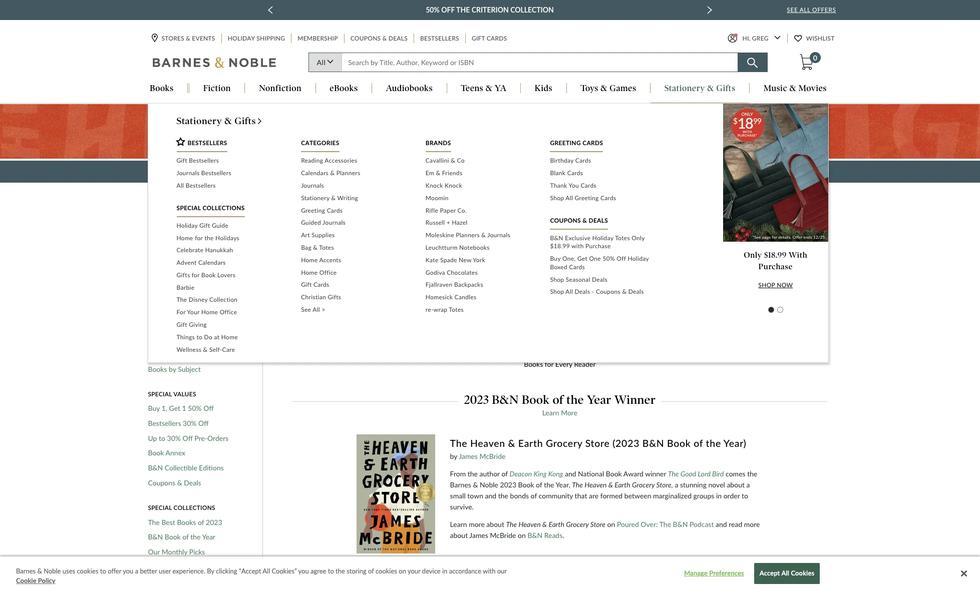 Task type: locate. For each thing, give the bounding box(es) containing it.
our monthly picks
[[148, 548, 205, 556]]

cookies right uses
[[77, 568, 98, 576]]

coupons & deals
[[351, 35, 408, 42], [550, 217, 608, 224], [148, 479, 201, 487]]

town
[[468, 492, 483, 501]]

earth for store
[[518, 438, 543, 449]]

1 horizontal spatial one,
[[563, 255, 576, 263]]

earth down "award"
[[615, 481, 631, 490]]

holiday up you
[[565, 167, 594, 177]]

journals down the bestsellers heading
[[177, 169, 200, 177]]

buy for buy one, get one 50% off books for every reader
[[518, 352, 530, 360]]

& inside comes the barnes & noble 2023 book of the year,
[[473, 481, 478, 490]]

book down the up
[[148, 449, 164, 458]]

1 vertical spatial james
[[470, 532, 488, 540]]

for up "favorites"
[[195, 234, 203, 242]]

gift
[[472, 35, 485, 42], [177, 157, 187, 165], [408, 167, 423, 177], [596, 167, 611, 177], [199, 222, 210, 229], [173, 261, 185, 269], [301, 281, 312, 289], [177, 321, 187, 329]]

learn inside 2023 b&n book of the year winner learn more
[[542, 409, 559, 417]]

0 vertical spatial one
[[589, 255, 601, 263]]

0 vertical spatial learn
[[542, 409, 559, 417]]

bestsellers down the bestsellers heading
[[189, 157, 219, 165]]

books icon image
[[506, 279, 613, 349]]

book up monthly
[[165, 533, 181, 542]]

2 you from the left
[[298, 568, 309, 576]]

guide for holiday gift guide
[[187, 261, 205, 269]]

to left do
[[197, 334, 202, 341]]

one
[[589, 255, 601, 263], [561, 352, 574, 360]]

planners down reading accessories link
[[336, 169, 360, 177]]

buy left every
[[518, 352, 530, 360]]

2 vertical spatial get
[[169, 404, 180, 413]]

1 horizontal spatial year
[[587, 393, 611, 407]]

kids inside the kids button
[[535, 83, 553, 93]]

bookseller
[[510, 219, 539, 227]]

1 horizontal spatial collection
[[511, 6, 554, 14]]

off inside bestsellers 30% off link
[[198, 419, 209, 428]]

2 horizontal spatial totes
[[615, 234, 630, 242]]

1 horizontal spatial knock
[[445, 182, 462, 189]]

thank
[[550, 182, 567, 189]]

gift up thank you cards link
[[596, 167, 611, 177]]

get inside buy one, get one 50% off books for every reader
[[548, 352, 559, 360]]

you left agree
[[298, 568, 309, 576]]

in
[[716, 492, 722, 501], [442, 568, 448, 576]]

list containing b&n exclusive holiday totes only $18.99 with purchase
[[550, 232, 660, 299]]

2 horizontal spatial noble
[[533, 577, 565, 591]]

0 vertical spatial new
[[459, 256, 472, 264]]

0 horizontal spatial collection
[[209, 296, 238, 304]]

barbie link
[[177, 282, 286, 294]]

one, left every
[[532, 352, 546, 360]]

see inside reading accessories calendars & planners journals stationery & writing greeting cards guided journals art supplies bag & totes home accents home office gift cards christian gifts see all  >
[[301, 306, 311, 314]]

holiday down customer
[[148, 261, 171, 269]]

the up james mcbride link
[[450, 438, 468, 449]]

100
[[177, 276, 190, 284], [197, 291, 209, 299], [176, 306, 188, 314]]

1 vertical spatial collection
[[209, 296, 238, 304]]

stationery & gifts for stationery & gifts link
[[177, 115, 256, 127]]

gift up christian at the left of the page
[[301, 281, 312, 289]]

ya inside button
[[495, 83, 507, 93]]

author
[[568, 577, 606, 591]]

barnes up cookie
[[16, 568, 36, 576]]

moomin
[[426, 194, 449, 202]]

all inside barnes & noble uses cookies to offer you a better user experience. by clicking "accept all cookies" you agree to the storing of cookies on your device in accordance with our cookie policy
[[263, 568, 270, 576]]

0 horizontal spatial ya
[[174, 291, 182, 299]]

homesick
[[426, 294, 453, 301]]

2 vertical spatial buy
[[148, 404, 160, 413]]

bag & totes link
[[301, 242, 411, 254]]

discover up supplies
[[318, 219, 343, 227]]

100 for kids top 100
[[176, 306, 188, 314]]

brands heading
[[426, 139, 451, 152]]

heaven up are
[[585, 481, 607, 490]]

all left offers
[[800, 6, 811, 14]]

1 horizontal spatial cookies
[[376, 568, 397, 576]]

cards right you
[[581, 182, 597, 189]]

one,
[[563, 255, 576, 263], [532, 352, 546, 360]]

0 horizontal spatial in
[[442, 568, 448, 576]]

100 up the teens & ya top 100
[[177, 276, 190, 284]]

$18.99 left with on the right of page
[[765, 251, 787, 260]]

one, up boxed
[[563, 255, 576, 263]]

only inside b&n exclusive holiday totes only $18.99 with purchase buy one, get one 50% off holiday boxed cards shop seasonal deals shop all deals - coupons & deals
[[632, 234, 645, 242]]

a
[[675, 481, 678, 490], [747, 481, 750, 490], [135, 568, 138, 576]]

mcbride up author
[[480, 452, 506, 461]]

more.
[[646, 219, 662, 227]]

collections inside heading
[[203, 204, 245, 212]]

bestsellers image
[[175, 137, 186, 146]]

holiday
[[228, 35, 255, 42], [565, 167, 594, 177], [177, 222, 198, 229], [593, 234, 614, 242], [628, 255, 649, 263], [148, 261, 171, 269]]

with inside b&n exclusive holiday totes only $18.99 with purchase buy one, get one 50% off holiday boxed cards shop seasonal deals shop all deals - coupons & deals
[[572, 243, 584, 250]]

of
[[553, 393, 564, 407], [694, 438, 703, 449], [502, 470, 508, 478], [536, 481, 542, 490], [531, 492, 537, 501], [198, 518, 204, 527], [182, 533, 189, 542], [191, 563, 197, 571], [368, 568, 374, 576], [608, 577, 619, 591]]

knock down friends
[[445, 182, 462, 189]]

bestsellers inside bestsellers link
[[420, 35, 459, 42]]

the
[[437, 198, 465, 217], [177, 296, 187, 304], [450, 438, 468, 449], [668, 470, 679, 478], [572, 481, 583, 490], [148, 518, 160, 527], [506, 521, 517, 529], [660, 521, 671, 529]]

hi,
[[743, 35, 751, 42]]

100 right barbie
[[197, 291, 209, 299]]

our up better
[[148, 548, 160, 556]]

toys & games button
[[567, 83, 650, 94]]

all inside birthday cards blank cards thank you cards shop all greeting cards
[[566, 194, 573, 202]]

list for special collections
[[177, 220, 286, 356]]

1 vertical spatial mcbride
[[490, 532, 516, 540]]

to inside a stunning novel about a small town and the bonds of community that are formed between marginalized groups in order to survive.
[[742, 492, 748, 501]]

2 vertical spatial barnes
[[481, 577, 518, 591]]

art supplies link
[[301, 230, 411, 242]]

Search by Title, Author, Keyword or ISBN text field
[[342, 53, 738, 72]]

books by subject
[[148, 365, 201, 374]]

1 horizontal spatial learn
[[542, 409, 559, 417]]

2 vertical spatial 100
[[176, 306, 188, 314]]

office
[[320, 269, 337, 276], [220, 309, 237, 316]]

the inside the heaven & earth grocery store (2023 b&n book of the year) by james mcbride
[[706, 438, 721, 449]]

a up the marginalized
[[675, 481, 678, 490]]

logo image
[[153, 57, 277, 71]]

book up the trending
[[469, 198, 504, 217]]

top down holiday gift guide on the top of the page
[[164, 276, 176, 284]]

bestsellers heading
[[175, 137, 227, 152]]

b&n top 100 link
[[148, 276, 190, 285]]

teens inside button
[[461, 83, 484, 93]]

1 vertical spatial see
[[301, 306, 311, 314]]

0 horizontal spatial see
[[301, 306, 311, 314]]

the right find
[[364, 167, 376, 177]]

read inside and read more about james mcbride on
[[729, 521, 743, 529]]

special collections for the best books of 2023
[[148, 505, 215, 512]]

find
[[345, 167, 362, 177]]

new down ny
[[148, 335, 162, 344]]

national
[[578, 470, 604, 478]]

gift inside reading accessories calendars & planners journals stationery & writing greeting cards guided journals art supplies bag & totes home accents home office gift cards christian gifts see all  >
[[301, 281, 312, 289]]

book inside 2023 b&n book of the year winner learn more
[[522, 393, 550, 407]]

teens & ya button
[[447, 83, 520, 94]]

calendars inside reading accessories calendars & planners journals stationery & writing greeting cards guided journals art supplies bag & totes home accents home office gift cards christian gifts see all  >
[[301, 169, 329, 177]]

all inside gift bestsellers journals bestsellers all bestsellers
[[177, 182, 184, 189]]

see all  > link
[[301, 304, 411, 316]]

all right "accept
[[263, 568, 270, 576]]

one down "b&n exclusive holiday totes only $18.99 with purchase" link
[[589, 255, 601, 263]]

2 more from the left
[[744, 521, 760, 529]]

in inside a stunning novel about a small town and the bonds of community that are formed between marginalized groups in order to survive.
[[716, 492, 722, 501]]

1 vertical spatial ya
[[174, 291, 182, 299]]

0 vertical spatial one,
[[563, 255, 576, 263]]

2 horizontal spatial barnes
[[481, 577, 518, 591]]

greeting for thank
[[575, 194, 599, 202]]

coupons inside the book store main content
[[148, 479, 175, 487]]

learn left more
[[542, 409, 559, 417]]

None field
[[342, 53, 738, 72]]

and inside the book store discover the best books to read right now including trending titles, bookseller recommendations, new releases and more.
[[633, 219, 644, 227]]

cookies
[[77, 568, 98, 576], [376, 568, 397, 576]]

stationery & gifts
[[665, 83, 736, 93], [177, 115, 256, 127]]

coming soon
[[148, 350, 189, 359]]

kids up ny
[[148, 306, 161, 314]]

& inside button
[[790, 83, 797, 93]]

planners inside the cavallini & co em & friends knock knock moomin rifle paper co. russell + hazel moleskine planners & journals leuchtturm notebooks kate spade new york godiva chocolates fjallraven backpacks homesick candles re-wrap totes
[[456, 232, 480, 239]]

the inside the heaven & earth grocery store (2023 b&n book of the year) by james mcbride
[[450, 438, 468, 449]]

special for the best books of 2023
[[148, 505, 172, 512]]

heaven for store
[[470, 438, 505, 449]]

collections for the best books of 2023
[[174, 505, 215, 512]]

list containing holiday gift guide
[[177, 220, 286, 356]]

to inside holiday gift guide home for the holidays celebrate hanukkah advent calendars gifts for book lovers barbie the disney collection for your home office gift giving things to do at home wellness & self-care
[[197, 334, 202, 341]]

you right offer
[[123, 568, 133, 576]]

office down "accents"
[[320, 269, 337, 276]]

0 horizontal spatial earth
[[518, 438, 543, 449]]

including
[[440, 219, 465, 227]]

0 vertical spatial stationery & gifts
[[665, 83, 736, 93]]

2023 inside 2023 b&n book of the year winner learn more
[[464, 393, 489, 407]]

gift bestsellers link
[[177, 155, 286, 167]]

0 vertical spatial only
[[632, 234, 645, 242]]

barnes & noble book of the year! the heaven & earth grocery store. shop now image
[[0, 104, 980, 159]]

1 you from the left
[[123, 568, 133, 576]]

1 horizontal spatial coupons & deals link
[[350, 34, 409, 43]]

2 vertical spatial top
[[163, 306, 174, 314]]

1 vertical spatial purchase
[[759, 262, 793, 271]]

gift down bestsellers icon
[[177, 157, 187, 165]]

0 vertical spatial ya
[[495, 83, 507, 93]]

special up 1,
[[148, 391, 172, 398]]

buy up boxed
[[550, 255, 561, 263]]

0 vertical spatial 100
[[177, 276, 190, 284]]

1 vertical spatial guide
[[212, 222, 228, 229]]

re-
[[426, 306, 434, 314]]

gifts left music
[[717, 83, 736, 93]]

get inside b&n exclusive holiday totes only $18.99 with purchase buy one, get one 50% off holiday boxed cards shop seasonal deals shop all deals - coupons & deals
[[578, 255, 588, 263]]

0 vertical spatial heaven
[[470, 438, 505, 449]]

2 horizontal spatial earth
[[615, 481, 631, 490]]

christian gifts link
[[301, 292, 411, 304]]

noble up policy
[[44, 568, 61, 576]]

b&n inside 2023 b&n book of the year winner learn more
[[492, 393, 519, 407]]

0 vertical spatial $18.99
[[550, 243, 570, 250]]

1 vertical spatial grocery
[[632, 481, 655, 490]]

totes
[[615, 234, 630, 242], [319, 244, 334, 251], [449, 306, 464, 314]]

planners inside reading accessories calendars & planners journals stationery & writing greeting cards guided journals art supplies bag & totes home accents home office gift cards christian gifts see all  >
[[336, 169, 360, 177]]

1 horizontal spatial teens
[[461, 83, 484, 93]]

0 horizontal spatial kids
[[148, 306, 161, 314]]

your left list
[[488, 167, 505, 177]]

calendars down the hanukkah on the top of page
[[198, 259, 226, 267]]

cavallini & co em & friends knock knock moomin rifle paper co. russell + hazel moleskine planners & journals leuchtturm notebooks kate spade new york godiva chocolates fjallraven backpacks homesick candles re-wrap totes
[[426, 157, 511, 314]]

store up bookseller
[[508, 198, 543, 217]]

the left bonds
[[498, 492, 508, 501]]

only up buy one, get one 50% off holiday boxed cards link
[[632, 234, 645, 242]]

audiobooks button
[[372, 83, 447, 94]]

1 vertical spatial stationery & gifts
[[177, 115, 256, 127]]

$18.99 up special sections
[[550, 243, 570, 250]]

read inside the book store discover the best books to read right now including trending titles, bookseller recommendations, new releases and more.
[[396, 219, 409, 227]]

small
[[450, 492, 466, 501]]

bestsellers link
[[419, 34, 460, 43]]

0 horizontal spatial with
[[483, 568, 496, 576]]

2 horizontal spatial about
[[727, 481, 745, 490]]

off right 1
[[204, 404, 214, 413]]

special for holiday gift guide
[[177, 204, 201, 212]]

1 vertical spatial with
[[483, 568, 496, 576]]

heaven
[[470, 438, 505, 449], [585, 481, 607, 490], [519, 521, 541, 529]]

off up bestsellers link
[[442, 6, 455, 14]]

0 horizontal spatial $18.99
[[550, 243, 570, 250]]

greeting inside birthday cards blank cards thank you cards shop all greeting cards
[[575, 194, 599, 202]]

hazel
[[452, 219, 468, 227]]

russell + hazel link
[[426, 217, 535, 230]]

2 horizontal spatial heaven
[[585, 481, 607, 490]]

grocery down the learn more link
[[546, 438, 583, 449]]

pre-
[[195, 434, 207, 443]]

0 vertical spatial your
[[488, 167, 505, 177]]

more
[[469, 521, 485, 529], [744, 521, 760, 529]]

bestsellers 30% off
[[148, 419, 209, 428]]

2 vertical spatial grocery
[[566, 521, 589, 529]]

privacy alert dialog
[[0, 557, 980, 592]]

30% up "up to 30% off pre-orders"
[[183, 419, 197, 428]]

30% up the annex at the bottom of page
[[167, 434, 181, 443]]

1 horizontal spatial by
[[450, 452, 457, 461]]

ya inside the book store main content
[[174, 291, 182, 299]]

0 horizontal spatial heaven
[[470, 438, 505, 449]]

for your home office link
[[177, 307, 286, 319]]

the left best
[[345, 219, 354, 227]]

spade
[[440, 256, 457, 264]]

top for b&n top 100
[[164, 276, 176, 284]]

0 horizontal spatial about
[[450, 532, 468, 540]]

deals down the b&n collectible editions link
[[184, 479, 201, 487]]

0 horizontal spatial noble
[[44, 568, 61, 576]]

purchase inside only $18.99 with purchase
[[759, 262, 793, 271]]

coupons & deals inside 'link'
[[351, 35, 408, 42]]

new releases link
[[148, 335, 191, 344]]

your right for
[[187, 309, 200, 316]]

1 vertical spatial greeting
[[575, 194, 599, 202]]

list containing cavallini & co
[[426, 155, 535, 316]]

the left "year)"
[[706, 438, 721, 449]]

collection inside holiday gift guide home for the holidays celebrate hanukkah advent calendars gifts for book lovers barbie the disney collection for your home office gift giving things to do at home wellness & self-care
[[209, 296, 238, 304]]

list
[[177, 155, 286, 192], [301, 155, 411, 316], [426, 155, 535, 316], [550, 155, 660, 205], [177, 220, 286, 356], [550, 232, 660, 299]]

chocolates
[[447, 269, 478, 276]]

favorites
[[184, 247, 217, 255]]

2 horizontal spatial guide
[[613, 167, 635, 177]]

editions
[[199, 464, 224, 472]]

on
[[476, 167, 486, 177], [607, 521, 615, 529], [518, 532, 526, 540], [399, 568, 406, 576]]

about
[[727, 481, 745, 490], [487, 521, 504, 529], [450, 532, 468, 540]]

on left b&n reads link
[[518, 532, 526, 540]]

special for buy 1, get 1 50% off
[[148, 391, 172, 398]]

in down novel on the right bottom
[[716, 492, 722, 501]]

the up for
[[177, 296, 187, 304]]

guide up thank you cards link
[[613, 167, 635, 177]]

0 vertical spatial guide
[[613, 167, 635, 177]]

about inside a stunning novel about a small town and the bonds of community that are formed between marginalized groups in order to survive.
[[727, 481, 745, 490]]

deals inside the book store main content
[[184, 479, 201, 487]]

grocery for store
[[546, 438, 583, 449]]

1 horizontal spatial earth
[[549, 521, 565, 529]]

noble inside barnes & noble uses cookies to offer you a better user experience. by clicking "accept all cookies" you agree to the storing of cookies on your device in accordance with our cookie policy
[[44, 568, 61, 576]]

journals inside gift bestsellers journals bestsellers all bestsellers
[[177, 169, 200, 177]]

home office link
[[301, 267, 411, 279]]

coupons & deals for the top coupons & deals 'link'
[[351, 35, 408, 42]]

accents
[[319, 256, 341, 264]]

homesick candles link
[[426, 292, 535, 304]]

the up more
[[567, 393, 584, 407]]

the left storing
[[336, 568, 345, 576]]

award
[[624, 470, 644, 478]]

stationery & writing link
[[301, 192, 411, 205]]

1 vertical spatial heaven
[[585, 481, 607, 490]]

1 vertical spatial year
[[202, 533, 216, 542]]

gifts inside holiday gift guide home for the holidays celebrate hanukkah advent calendars gifts for book lovers barbie the disney collection for your home office gift giving things to do at home wellness & self-care
[[177, 271, 190, 279]]

1 horizontal spatial in
[[716, 492, 722, 501]]

0 horizontal spatial purchase
[[586, 243, 611, 250]]

with left our
[[483, 568, 496, 576]]

1 horizontal spatial you
[[298, 568, 309, 576]]

you
[[123, 568, 133, 576], [298, 568, 309, 576]]

0 horizontal spatial learn
[[450, 521, 467, 529]]

coupons & deals link inside the book store main content
[[148, 479, 201, 488]]

mcbride inside the heaven & earth grocery store (2023 b&n book of the year) by james mcbride
[[480, 452, 506, 461]]

2 vertical spatial guide
[[187, 261, 205, 269]]

1 horizontal spatial coupons & deals
[[351, 35, 408, 42]]

1 vertical spatial store
[[585, 438, 610, 449]]

1 horizontal spatial 30%
[[183, 419, 197, 428]]

new inside the cavallini & co em & friends knock knock moomin rifle paper co. russell + hazel moleskine planners & journals leuchtturm notebooks kate spade new york godiva chocolates fjallraven backpacks homesick candles re-wrap totes
[[459, 256, 472, 264]]

celebrate
[[177, 247, 204, 254]]

special
[[177, 204, 201, 212], [517, 250, 555, 265], [148, 391, 172, 398], [148, 505, 172, 512]]

kids top 100 link
[[148, 306, 188, 314]]

shop all deals - coupons & deals link
[[550, 286, 660, 299]]

by down coming soon link
[[169, 365, 176, 374]]

are
[[589, 492, 599, 501]]

learn down survive.
[[450, 521, 467, 529]]

previous slide / item image
[[268, 6, 273, 14]]

collections inside the book store main content
[[174, 505, 215, 512]]

user image
[[728, 34, 738, 43]]

1 horizontal spatial $18.99
[[765, 251, 787, 260]]

0 horizontal spatial new
[[148, 335, 162, 344]]

all inside b&n exclusive holiday totes only $18.99 with purchase buy one, get one 50% off holiday boxed cards shop seasonal deals shop all deals - coupons & deals
[[566, 288, 573, 296]]

wellness & self-care link
[[177, 344, 286, 356]]

0 vertical spatial by
[[169, 365, 176, 374]]

coupons & deals for coupons & deals 'link' inside the the book store main content
[[148, 479, 201, 487]]

user
[[159, 568, 171, 576]]

to
[[389, 219, 395, 227], [197, 334, 202, 341], [159, 434, 165, 443], [742, 492, 748, 501], [100, 568, 106, 576], [328, 568, 334, 576]]

device
[[422, 568, 441, 576]]

get for buy 1, get 1 50% off
[[169, 404, 180, 413]]

get
[[578, 255, 588, 263], [548, 352, 559, 360], [169, 404, 180, 413]]

more
[[561, 409, 578, 417]]

list containing reading accessories
[[301, 155, 411, 316]]

books inside buy one, get one 50% off books for every reader
[[524, 360, 543, 369]]

boxed
[[550, 263, 568, 271]]

gifts inside stationery & gifts button
[[717, 83, 736, 93]]

bestsellers inside bestsellers 30% off link
[[148, 419, 181, 428]]

grocery up between
[[632, 481, 655, 490]]

1 horizontal spatial guide
[[212, 222, 228, 229]]

noble inside comes the barnes & noble 2023 book of the year,
[[480, 481, 498, 490]]

james inside and read more about james mcbride on
[[470, 532, 488, 540]]

store left (2023
[[585, 438, 610, 449]]

special collections
[[177, 204, 245, 212], [148, 505, 215, 512]]

collections up "the best books of 2023"
[[174, 505, 215, 512]]

from the author of deacon king kong and national book award winner the good lord bird
[[450, 470, 724, 478]]

$18.99 inside only $18.99 with purchase
[[765, 251, 787, 260]]

bestsellers down gift bestsellers link
[[201, 169, 231, 177]]

knock knock link
[[426, 180, 535, 192]]

new releases icon image
[[293, 279, 400, 349]]

coming soon link
[[148, 350, 189, 359]]

list containing birthday cards
[[550, 155, 660, 205]]

gifts up gift bestsellers link
[[235, 115, 256, 127]]

buy inside buy one, get one 50% off books for every reader
[[518, 352, 530, 360]]

book up the learn more link
[[522, 393, 550, 407]]

book inside b&n book of the year link
[[165, 533, 181, 542]]

storing
[[347, 568, 367, 576]]

mcbride
[[480, 452, 506, 461], [490, 532, 516, 540]]

& inside b&n exclusive holiday totes only $18.99 with purchase buy one, get one 50% off holiday boxed cards shop seasonal deals shop all deals - coupons & deals
[[622, 288, 627, 296]]

year up "picks"
[[202, 533, 216, 542]]

teens inside teens & ya top 100 link
[[148, 291, 166, 299]]

1 vertical spatial your
[[187, 309, 200, 316]]

discover inside discover pick of the month
[[148, 563, 175, 571]]

0 vertical spatial top
[[164, 276, 176, 284]]

1 vertical spatial new
[[148, 335, 162, 344]]

cards inside "link"
[[487, 35, 507, 42]]

1 vertical spatial earth
[[615, 481, 631, 490]]

king
[[534, 470, 547, 478]]

heaven for store,
[[585, 481, 607, 490]]

greeting for planners
[[301, 207, 325, 214]]

top up for
[[184, 291, 195, 299]]

0 horizontal spatial read
[[396, 219, 409, 227]]

earth for store,
[[615, 481, 631, 490]]

the book store main content
[[0, 104, 980, 592]]

a left better
[[135, 568, 138, 576]]

1 horizontal spatial stationery & gifts
[[665, 83, 736, 93]]

0 vertical spatial gift cards link
[[471, 34, 508, 43]]

2 vertical spatial coupons & deals
[[148, 479, 201, 487]]

collections for holiday gift guide
[[203, 204, 245, 212]]

music
[[764, 83, 788, 93]]

holidays
[[215, 234, 240, 242]]

1 vertical spatial one
[[561, 352, 574, 360]]

in right device
[[442, 568, 448, 576]]

greeting up guided
[[301, 207, 325, 214]]

1 vertical spatial buy
[[518, 352, 530, 360]]

ya down the b&n top 100 link
[[174, 291, 182, 299]]

one inside buy one, get one 50% off books for every reader
[[561, 352, 574, 360]]

coming soon icon image
[[400, 279, 506, 349]]

reading accessories calendars & planners journals stationery & writing greeting cards guided journals art supplies bag & totes home accents home office gift cards christian gifts see all  >
[[301, 157, 360, 314]]

1 horizontal spatial office
[[320, 269, 337, 276]]

30% inside bestsellers 30% off link
[[183, 419, 197, 428]]

0 horizontal spatial totes
[[319, 244, 334, 251]]

all down you
[[566, 194, 573, 202]]

1 cookies from the left
[[77, 568, 98, 576]]

0 vertical spatial special collections
[[177, 204, 245, 212]]

1 horizontal spatial about
[[487, 521, 504, 529]]

discover up month
[[148, 563, 175, 571]]

gift cards link down home accents 'link'
[[301, 279, 411, 292]]

buy left 1,
[[148, 404, 160, 413]]

store inside the heaven & earth grocery store (2023 b&n book of the year) by james mcbride
[[585, 438, 610, 449]]

2 vertical spatial about
[[450, 532, 468, 540]]

deals up shop all deals - coupons & deals link
[[592, 276, 608, 283]]

of inside comes the barnes & noble 2023 book of the year,
[[536, 481, 542, 490]]

0 vertical spatial collection
[[511, 6, 554, 14]]

read down order
[[729, 521, 743, 529]]

by
[[207, 568, 214, 576]]

2 horizontal spatial buy
[[550, 255, 561, 263]]

criterion
[[472, 6, 509, 14]]

book down deacon
[[518, 481, 534, 490]]

1 vertical spatial special collections
[[148, 505, 215, 512]]

and right podcast
[[716, 521, 727, 529]]

book inside comes the barnes & noble 2023 book of the year,
[[518, 481, 534, 490]]

1 horizontal spatial stationery
[[301, 194, 330, 202]]

store inside the book store discover the best books to read right now including trending titles, bookseller recommendations, new releases and more.
[[508, 198, 543, 217]]

2 vertical spatial stationery
[[301, 194, 330, 202]]

holiday gift guide
[[148, 261, 205, 269]]

accept all cookies button
[[754, 564, 820, 584]]

grocery for store,
[[632, 481, 655, 490]]

1 vertical spatial our
[[148, 548, 160, 556]]



Task type: describe. For each thing, give the bounding box(es) containing it.
to left offer
[[100, 568, 106, 576]]

poured over: the b&n podcast link
[[617, 521, 714, 529]]

ebooks
[[330, 83, 358, 93]]

journals down reading
[[301, 182, 324, 189]]

birthday cards blank cards thank you cards shop all greeting cards
[[550, 157, 616, 202]]

kids for kids top 100
[[148, 306, 161, 314]]

coupons & deals for coupons & deals heading
[[550, 217, 608, 224]]

cards down the writing
[[327, 207, 343, 214]]

seasonal
[[566, 276, 590, 283]]

coupons inside heading
[[550, 217, 581, 224]]

kids top 100
[[148, 306, 188, 314]]

one inside b&n exclusive holiday totes only $18.99 with purchase buy one, get one 50% off holiday boxed cards shop seasonal deals shop all deals - coupons & deals
[[589, 255, 601, 263]]

home accents link
[[301, 254, 411, 267]]

of inside the heaven & earth grocery store (2023 b&n book of the year) by james mcbride
[[694, 438, 703, 449]]

hanukkah
[[205, 247, 233, 254]]

for down advent
[[192, 271, 200, 279]]

buy one, get one 50% off books for every reader link
[[506, 279, 613, 375]]

more inside and read more about james mcbride on
[[744, 521, 760, 529]]

gift down for
[[177, 321, 187, 329]]

for down cavallini
[[425, 167, 436, 177]]

deals left bestsellers link
[[389, 35, 408, 42]]

b&n reads .
[[528, 532, 564, 540]]

cards down thank you cards link
[[601, 194, 616, 202]]

the up that at the right bottom of page
[[572, 481, 583, 490]]

discover inside the book store discover the best books to read right now including trending titles, bookseller recommendations, new releases and more.
[[318, 219, 343, 227]]

wishlist link
[[794, 34, 836, 43]]

office inside holiday gift guide home for the holidays celebrate hanukkah advent calendars gifts for book lovers barbie the disney collection for your home office gift giving things to do at home wellness & self-care
[[220, 309, 237, 316]]

deals left the '-'
[[575, 288, 590, 296]]

on inside barnes & noble uses cookies to offer you a better user experience. by clicking "accept all cookies" you agree to the storing of cookies on your device in accordance with our cookie policy
[[399, 568, 406, 576]]

on left poured
[[607, 521, 615, 529]]

calendars inside holiday gift guide home for the holidays celebrate hanukkah advent calendars gifts for book lovers barbie the disney collection for your home office gift giving things to do at home wellness & self-care
[[198, 259, 226, 267]]

membership link
[[297, 34, 339, 43]]

only inside only $18.99 with purchase
[[744, 251, 762, 260]]

categories heading
[[301, 139, 339, 152]]

get for buy one, get one 50% off books for every reader
[[548, 352, 559, 360]]

list containing gift bestsellers
[[177, 155, 286, 192]]

all inside reading accessories calendars & planners journals stationery & writing greeting cards guided journals art supplies bag & totes home accents home office gift cards christian gifts see all  >
[[313, 306, 320, 314]]

guide for holiday gift guide home for the holidays celebrate hanukkah advent calendars gifts for book lovers barbie the disney collection for your home office gift giving things to do at home wellness & self-care
[[212, 222, 228, 229]]

2 vertical spatial earth
[[549, 521, 565, 529]]

reader
[[574, 360, 596, 369]]

list for greeting cards
[[550, 155, 660, 205]]

deals inside coupons & deals heading
[[589, 217, 608, 224]]

gift left em
[[408, 167, 423, 177]]

list for brands
[[426, 155, 535, 316]]

the right from
[[468, 470, 478, 478]]

deals down shop seasonal deals link
[[629, 288, 644, 296]]

2 knock from the left
[[445, 182, 462, 189]]

next slide / item image
[[707, 6, 712, 14]]

1 horizontal spatial gift cards link
[[471, 34, 508, 43]]

50% right 1
[[188, 404, 202, 413]]

b&n inside the heaven & earth grocery store (2023 b&n book of the year) by james mcbride
[[643, 438, 664, 449]]

do
[[204, 334, 212, 341]]

books by subject link
[[148, 365, 201, 374]]

stationery for stationery & gifts button
[[665, 83, 705, 93]]

shop now link
[[759, 281, 793, 289]]

barbie
[[177, 284, 195, 291]]

stores & events link
[[152, 34, 216, 43]]

wellness
[[177, 346, 201, 354]]

co
[[457, 157, 465, 165]]

reading
[[301, 157, 323, 165]]

teens & ya top 100
[[148, 291, 209, 299]]

offers
[[813, 6, 836, 14]]

list for coupons & deals
[[550, 232, 660, 299]]

new releases
[[148, 335, 191, 344]]

b&n exclusive holiday totes only $18.99 with purchase link
[[550, 232, 660, 253]]

the right author
[[622, 577, 639, 591]]

1 vertical spatial 100
[[197, 291, 209, 299]]

for
[[177, 309, 186, 316]]

subject
[[178, 365, 201, 374]]

list
[[507, 167, 521, 177]]

mcbride inside and read more about james mcbride on
[[490, 532, 516, 540]]

cards up you
[[567, 169, 583, 177]]

about for a
[[727, 481, 745, 490]]

holiday gift guide link for b&n top 100
[[148, 261, 205, 270]]

cards inside heading
[[583, 139, 603, 147]]

shop seasonal deals link
[[550, 274, 660, 286]]

cards up christian at the left of the page
[[314, 281, 329, 289]]

b&n collectible editions link
[[148, 464, 224, 473]]

bestsellers 30% off link
[[148, 419, 209, 428]]

cards down greeting cards heading
[[575, 157, 591, 165]]

our monthly picks link
[[148, 548, 205, 557]]

off inside up to 30% off pre-orders "link"
[[183, 434, 193, 443]]

em
[[426, 169, 434, 177]]

to right agree
[[328, 568, 334, 576]]

50% inside b&n exclusive holiday totes only $18.99 with purchase buy one, get one 50% off holiday boxed cards shop seasonal deals shop all deals - coupons & deals
[[603, 255, 615, 263]]

trending
[[467, 219, 491, 227]]

good
[[681, 470, 696, 478]]

ebooks button
[[316, 83, 372, 94]]

2 horizontal spatial year
[[642, 577, 666, 591]]

every
[[555, 360, 573, 369]]

the left criterion
[[457, 6, 470, 14]]

the heaven & earth grocery store (2023 b&n book of the year) by james mcbride
[[450, 438, 747, 461]]

book inside the book store discover the best books to read right now including trending titles, bookseller recommendations, new releases and more.
[[469, 198, 504, 217]]

barnes & noble uses cookies to offer you a better user experience. by clicking "accept all cookies" you agree to the storing of cookies on your device in accordance with our cookie policy
[[16, 568, 507, 585]]

stores & events
[[162, 35, 215, 42]]

the right comes
[[747, 470, 758, 478]]

shop inside the book store main content
[[527, 167, 546, 177]]

in inside barnes & noble uses cookies to offer you a better user experience. by clicking "accept all cookies" you agree to the storing of cookies on your device in accordance with our cookie policy
[[442, 568, 448, 576]]

2 vertical spatial store
[[591, 521, 606, 529]]

hi, greg
[[743, 35, 769, 42]]

the down kong
[[544, 481, 554, 490]]

the left best
[[148, 518, 160, 527]]

top for kids top 100
[[163, 306, 174, 314]]

2 horizontal spatial a
[[747, 481, 750, 490]]

50% inside buy one, get one 50% off books for every reader
[[576, 352, 590, 360]]

games
[[610, 83, 636, 93]]

godiva
[[426, 269, 445, 276]]

gift inside gift bestsellers journals bestsellers all bestsellers
[[177, 157, 187, 165]]

calendars & planners link
[[301, 167, 411, 180]]

signed books icon image
[[720, 279, 827, 349]]

0 horizontal spatial gift cards link
[[301, 279, 411, 292]]

categories
[[301, 139, 339, 147]]

the inside holiday gift guide home for the holidays celebrate hanukkah advent calendars gifts for book lovers barbie the disney collection for your home office gift giving things to do at home wellness & self-care
[[177, 296, 187, 304]]

barnes inside barnes & noble uses cookies to offer you a better user experience. by clicking "accept all cookies" you agree to the storing of cookies on your device in accordance with our cookie policy
[[16, 568, 36, 576]]

from
[[450, 470, 466, 478]]

books inside button
[[150, 83, 174, 93]]

journals up supplies
[[323, 219, 346, 227]]

moomin link
[[426, 192, 535, 205]]

winner
[[645, 470, 666, 478]]

gift down 50% off the criterion collection link
[[472, 35, 485, 42]]

the down bonds
[[506, 521, 517, 529]]

0 vertical spatial coupons & deals link
[[350, 34, 409, 43]]

0 horizontal spatial by
[[169, 365, 176, 374]]

1 vertical spatial about
[[487, 521, 504, 529]]

& inside the heaven & earth grocery store (2023 b&n book of the year) by james mcbride
[[508, 438, 516, 449]]

coupons & deals heading
[[550, 217, 608, 230]]

for inside buy one, get one 50% off books for every reader
[[545, 360, 554, 369]]

right
[[411, 219, 424, 227]]

b&n inside b&n exclusive holiday totes only $18.99 with purchase buy one, get one 50% off holiday boxed cards shop seasonal deals shop all deals - coupons & deals
[[550, 234, 563, 242]]

disney
[[189, 296, 208, 304]]

2 cookies from the left
[[376, 568, 397, 576]]

0 horizontal spatial our
[[148, 548, 160, 556]]

greeting inside heading
[[550, 139, 581, 147]]

teens for teens & ya
[[461, 83, 484, 93]]

1 knock from the left
[[426, 182, 443, 189]]

down arrow image
[[774, 36, 781, 40]]

and up the year, at the bottom of the page
[[565, 470, 576, 478]]

holiday left shipping
[[228, 35, 255, 42]]

all inside "link"
[[317, 58, 326, 67]]

one, inside b&n exclusive holiday totes only $18.99 with purchase buy one, get one 50% off holiday boxed cards shop seasonal deals shop all deals - coupons & deals
[[563, 255, 576, 263]]

shop now
[[759, 281, 793, 289]]

all inside button
[[782, 570, 790, 578]]

the right over:
[[660, 521, 671, 529]]

nonfiction button
[[245, 83, 315, 94]]

gift down special collections heading
[[199, 222, 210, 229]]

50% up bestsellers link
[[426, 6, 440, 14]]

survive.
[[450, 503, 474, 512]]

totes inside b&n exclusive holiday totes only $18.99 with purchase buy one, get one 50% off holiday boxed cards shop seasonal deals shop all deals - coupons & deals
[[615, 234, 630, 242]]

with inside barnes & noble uses cookies to offer you a better user experience. by clicking "accept all cookies" you agree to the storing of cookies on your device in accordance with our cookie policy
[[483, 568, 496, 576]]

special collections heading
[[177, 204, 245, 217]]

your inside holiday gift guide home for the holidays celebrate hanukkah advent calendars gifts for book lovers barbie the disney collection for your home office gift giving things to do at home wellness & self-care
[[187, 309, 200, 316]]

rifle
[[426, 207, 438, 214]]

stationery & gifts for stationery & gifts button
[[665, 83, 736, 93]]

of inside discover pick of the month
[[191, 563, 197, 571]]

stationery inside reading accessories calendars & planners journals stationery & writing greeting cards guided journals art supplies bag & totes home accents home office gift cards christian gifts see all  >
[[301, 194, 330, 202]]

off inside b&n exclusive holiday totes only $18.99 with purchase buy one, get one 50% off holiday boxed cards shop seasonal deals shop all deals - coupons & deals
[[617, 255, 626, 263]]

and inside a stunning novel about a small town and the bonds of community that are formed between marginalized groups in order to survive.
[[485, 492, 497, 501]]

on up knock knock link
[[476, 167, 486, 177]]

up
[[148, 434, 157, 443]]

special collections for holiday gift guide
[[177, 204, 245, 212]]

buy inside b&n exclusive holiday totes only $18.99 with purchase buy one, get one 50% off holiday boxed cards shop seasonal deals shop all deals - coupons & deals
[[550, 255, 561, 263]]

art
[[301, 232, 310, 239]]

values
[[173, 391, 196, 398]]

the up "picks"
[[191, 533, 201, 542]]

b&n book of the year
[[148, 533, 216, 542]]

holiday inside holiday gift guide home for the holidays celebrate hanukkah advent calendars gifts for book lovers barbie the disney collection for your home office gift giving things to do at home wellness & self-care
[[177, 222, 198, 229]]

off inside 50% off the criterion collection link
[[442, 6, 455, 14]]

0 horizontal spatial year
[[202, 533, 216, 542]]

find the perfect gift for everyone on your list shop our holiday gift guide
[[345, 167, 635, 177]]

off inside buy 1, get 1 50% off link
[[204, 404, 214, 413]]

off inside buy one, get one 50% off books for every reader
[[592, 352, 602, 360]]

ya for teens & ya top 100
[[174, 291, 182, 299]]

your inside the book store main content
[[488, 167, 505, 177]]

the heaven & earth grocery store (2023 b&n book of the year) image
[[357, 435, 436, 554]]

learn more about the heaven & earth grocery store on poured over: the b&n podcast
[[450, 521, 714, 529]]

and inside and read more about james mcbride on
[[716, 521, 727, 529]]

coupons right membership link
[[351, 35, 381, 42]]

james mcbride link
[[459, 452, 506, 461]]

book inside the heaven & earth grocery store (2023 b&n book of the year) by james mcbride
[[667, 438, 691, 449]]

ya for teens & ya
[[495, 83, 507, 93]]

the up store,
[[668, 470, 679, 478]]

1 more from the left
[[469, 521, 485, 529]]

coupons inside b&n exclusive holiday totes only $18.99 with purchase buy one, get one 50% off holiday boxed cards shop seasonal deals shop all deals - coupons & deals
[[596, 288, 621, 296]]

all link
[[308, 53, 342, 72]]

a inside barnes & noble uses cookies to offer you a better user experience. by clicking "accept all cookies" you agree to the storing of cookies on your device in accordance with our cookie policy
[[135, 568, 138, 576]]

home for the holidays link
[[177, 232, 286, 245]]

order
[[724, 492, 740, 501]]

see all offers link
[[787, 6, 836, 14]]

0 vertical spatial our
[[548, 167, 563, 177]]

james inside the heaven & earth grocery store (2023 b&n book of the year) by james mcbride
[[459, 452, 478, 461]]

holiday gift guide link for home for the holidays
[[177, 220, 286, 232]]

bestsellers inside the bestsellers heading
[[188, 139, 227, 147]]

1 horizontal spatial see
[[787, 6, 798, 14]]

book up the heaven & earth grocery store, on the bottom of the page
[[606, 470, 622, 478]]

our monthly picks icon image
[[613, 279, 720, 349]]

moleskine planners & journals link
[[426, 230, 535, 242]]

store,
[[657, 481, 673, 490]]

cart image
[[800, 54, 813, 70]]

2 vertical spatial noble
[[533, 577, 565, 591]]

& inside button
[[707, 83, 714, 93]]

& inside holiday gift guide home for the holidays celebrate hanukkah advent calendars gifts for book lovers barbie the disney collection for your home office gift giving things to do at home wellness & self-care
[[203, 346, 208, 354]]

purchase inside b&n exclusive holiday totes only $18.99 with purchase buy one, get one 50% off holiday boxed cards shop seasonal deals shop all deals - coupons & deals
[[586, 243, 611, 250]]

the inside discover pick of the month
[[199, 563, 209, 571]]

new
[[595, 219, 607, 227]]

special down bookseller
[[517, 250, 555, 265]]

nonfiction
[[259, 83, 302, 93]]

holiday down "b&n exclusive holiday totes only $18.99 with purchase" link
[[628, 255, 649, 263]]

greeting cards heading
[[550, 139, 603, 152]]

the inside the book store discover the best books to read right now including trending titles, bookseller recommendations, new releases and more.
[[437, 198, 465, 217]]

journals inside the cavallini & co em & friends knock knock moomin rifle paper co. russell + hazel moleskine planners & journals leuchtturm notebooks kate spade new york godiva chocolates fjallraven backpacks homesick candles re-wrap totes
[[488, 232, 511, 239]]

re-wrap totes link
[[426, 304, 535, 316]]

care
[[222, 346, 235, 354]]

& inside barnes & noble uses cookies to offer you a better user experience. by clicking "accept all cookies" you agree to the storing of cookies on your device in accordance with our cookie policy
[[37, 568, 42, 576]]

the book store discover the best books to read right now including trending titles, bookseller recommendations, new releases and more.
[[318, 198, 662, 227]]

bestsellers up special collections heading
[[186, 182, 216, 189]]

search image
[[747, 58, 758, 68]]

stationery for stationery & gifts link
[[177, 115, 222, 127]]

pick
[[177, 563, 189, 571]]

1 horizontal spatial a
[[675, 481, 678, 490]]

the inside holiday gift guide home for the holidays celebrate hanukkah advent calendars gifts for book lovers barbie the disney collection for your home office gift giving things to do at home wellness & self-care
[[205, 234, 214, 242]]

manage preferences
[[684, 570, 744, 578]]

& inside heading
[[583, 217, 587, 224]]

greg
[[752, 35, 769, 42]]

the inside a stunning novel about a small town and the bonds of community that are formed between marginalized groups in order to survive.
[[498, 492, 508, 501]]

bird
[[712, 470, 724, 478]]

reads
[[544, 532, 563, 540]]

discover pick of the month
[[148, 563, 209, 580]]

new inside the book store main content
[[148, 335, 162, 344]]

best
[[162, 518, 175, 527]]

times®
[[159, 320, 183, 329]]

100 for b&n top 100
[[177, 276, 190, 284]]

marginalized
[[653, 492, 692, 501]]

year inside 2023 b&n book of the year winner learn more
[[587, 393, 611, 407]]

list for categories
[[301, 155, 411, 316]]

up to 30% off pre-orders
[[148, 434, 229, 443]]

1 vertical spatial top
[[184, 291, 195, 299]]

agree
[[311, 568, 326, 576]]

1
[[182, 404, 186, 413]]

teens & ya top 100 link
[[148, 291, 209, 299]]

on inside and read more about james mcbride on
[[518, 532, 526, 540]]

to inside "link"
[[159, 434, 165, 443]]

30% inside up to 30% off pre-orders "link"
[[167, 434, 181, 443]]

gift down customer favorites on the top of the page
[[173, 261, 185, 269]]

guided
[[301, 219, 321, 227]]

book inside holiday gift guide home for the holidays celebrate hanukkah advent calendars gifts for book lovers barbie the disney collection for your home office gift giving things to do at home wellness & self-care
[[201, 271, 216, 279]]

buy for buy 1, get 1 50% off
[[148, 404, 160, 413]]

0 button
[[799, 52, 821, 71]]

gifts inside reading accessories calendars & planners journals stationery & writing greeting cards guided journals art supplies bag & totes home accents home office gift cards christian gifts see all  >
[[328, 294, 341, 301]]

of inside barnes & noble uses cookies to offer you a better user experience. by clicking "accept all cookies" you agree to the storing of cookies on your device in accordance with our cookie policy
[[368, 568, 374, 576]]

b&n top 100
[[148, 276, 190, 284]]

kids for kids
[[535, 83, 553, 93]]

holiday down "new"
[[593, 234, 614, 242]]

$18.99 inside b&n exclusive holiday totes only $18.99 with purchase buy one, get one 50% off holiday boxed cards shop seasonal deals shop all deals - coupons & deals
[[550, 243, 570, 250]]

birthday
[[550, 157, 574, 165]]

2 vertical spatial heaven
[[519, 521, 541, 529]]

community
[[539, 492, 573, 501]]

about for james
[[450, 532, 468, 540]]

to inside the book store discover the best books to read right now including trending titles, bookseller recommendations, new releases and more.
[[389, 219, 395, 227]]

teens for teens & ya top 100
[[148, 291, 166, 299]]

2023 inside comes the barnes & noble 2023 book of the year,
[[500, 481, 516, 490]]



Task type: vqa. For each thing, say whether or not it's contained in the screenshot.
the Russell + Hazel link on the top of page
yes



